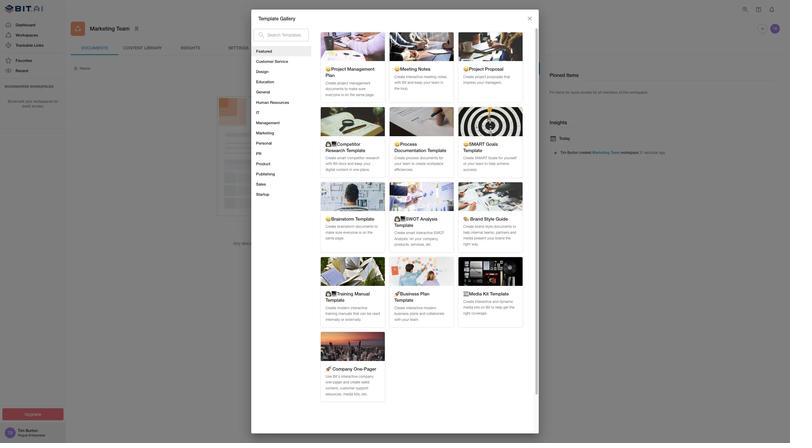 Task type: locate. For each thing, give the bounding box(es) containing it.
etc. down support
[[362, 392, 368, 397]]

create project proposals that impress your managers.
[[464, 75, 510, 85]]

that
[[504, 75, 510, 79], [353, 312, 359, 316]]

or left folders
[[264, 241, 268, 246]]

2 modern from the left
[[424, 306, 436, 310]]

page. up the "will"
[[335, 237, 344, 241]]

media left kits at right
[[464, 306, 473, 310]]

1 horizontal spatial brand
[[495, 237, 505, 241]]

0 vertical spatial smart
[[337, 156, 346, 160]]

management down it
[[256, 120, 280, 125]]

workspace down documents.
[[311, 241, 331, 246]]

plans
[[410, 312, 419, 316]]

on inside create brainstorm documents to make sure everyone is on the same page.
[[363, 231, 367, 235]]

interactive inside create interactive meeting notes with bit and keep your team in the loop.
[[406, 75, 423, 79]]

to inside create process documents for your team to create workplace efficiencies.
[[412, 162, 415, 166]]

help inside "create smart goals for yourself or your team to help achieve success."
[[489, 162, 496, 166]]

create up support
[[350, 381, 360, 385]]

0 vertical spatial everyone
[[326, 93, 340, 97]]

burton down "today"
[[568, 151, 578, 155]]

1 horizontal spatial make
[[349, 87, 358, 91]]

etc. inside 'create smart interactive swot analysis' on your company, products, services, etc.'
[[426, 243, 432, 247]]

0 vertical spatial insights
[[181, 45, 200, 50]]

👩🏻💻competitor research template
[[326, 141, 365, 153]]

for up achieve
[[499, 156, 503, 160]]

template for 📰media kit template
[[490, 291, 509, 297]]

present
[[474, 237, 486, 241]]

marketing for marketing team
[[90, 25, 115, 32]]

you
[[363, 241, 370, 246]]

1 horizontal spatial management
[[347, 66, 375, 72]]

1 horizontal spatial keep
[[415, 81, 423, 85]]

project down 😀project management plan at the top of the page
[[337, 81, 348, 85]]

the inside create project management documents to make sure everyone is on the same page.
[[350, 93, 355, 97]]

on up you
[[363, 231, 367, 235]]

create inside create process documents for your team to create workplace efficiencies.
[[416, 162, 426, 166]]

the inside create brainstorm documents to make sure everyone is on the same page.
[[368, 231, 373, 235]]

template inside '🚀business plan template'
[[395, 298, 414, 303]]

on up services,
[[410, 237, 414, 241]]

be right 'can'
[[367, 312, 371, 316]]

1 vertical spatial workspace.
[[316, 247, 338, 252]]

startup button
[[251, 189, 311, 200]]

etc. inside 'use bit's interactive company one-pager and create sales content, customer support resources, media kits, etc.'
[[362, 392, 368, 397]]

😀project proposal image
[[459, 32, 523, 61]]

and inside create interactive meeting notes with bit and keep your team in the loop.
[[408, 81, 414, 85]]

0 vertical spatial team
[[116, 25, 130, 32]]

create inside create smart competitor research with bit docs and keep your digital content in one place.
[[326, 156, 336, 160]]

0 vertical spatial be
[[339, 241, 344, 246]]

create down the research
[[326, 156, 336, 160]]

create inside create brand style documents to help internal teams, partners and media present your brand the right way.
[[464, 225, 474, 229]]

1 vertical spatial create
[[350, 381, 360, 385]]

0 vertical spatial tim
[[561, 151, 567, 155]]

bit's
[[333, 375, 340, 379]]

make down management
[[349, 87, 358, 91]]

create for 🚀business plan template
[[395, 306, 405, 310]]

be right the "will"
[[339, 241, 344, 246]]

for left the all
[[593, 90, 597, 95]]

with inside create smart competitor research with bit docs and keep your digital content in one place.
[[326, 162, 332, 166]]

access.
[[32, 104, 44, 109]]

smart up docs
[[337, 156, 346, 160]]

help inside create brand style documents to help internal teams, partners and media present your brand the right way.
[[464, 231, 470, 235]]

to inside "create smart goals for yourself or your team to help achieve success."
[[485, 162, 488, 166]]

tim up the rogue
[[18, 429, 25, 433]]

brand
[[470, 216, 483, 222]]

sure inside create brainstorm documents to make sure everyone is on the same page.
[[335, 231, 342, 235]]

1 horizontal spatial same
[[356, 93, 365, 97]]

interactive up the plans
[[406, 306, 423, 310]]

pin items for quick access for all members of this workspace.
[[550, 90, 649, 95]]

0 horizontal spatial insights
[[181, 45, 200, 50]]

the
[[395, 87, 400, 91], [350, 93, 355, 97], [368, 231, 373, 235], [506, 237, 511, 241], [510, 306, 515, 310]]

documents
[[81, 45, 108, 50]]

0 vertical spatial quick
[[571, 90, 580, 95]]

and inside create interactive and dynamic media kits on bit to help get the right coverage.
[[493, 300, 499, 304]]

template down 🚀business
[[395, 298, 414, 303]]

content library
[[123, 45, 162, 50]]

achieve
[[497, 162, 509, 166]]

visible
[[345, 241, 357, 246]]

meeting
[[424, 75, 437, 79]]

startup
[[256, 192, 269, 197]]

workspace. down the "will"
[[316, 247, 338, 252]]

smart for analysis
[[406, 231, 415, 235]]

everyone
[[326, 93, 340, 97], [343, 231, 358, 235]]

create inside create interactive meeting notes with bit and keep your team in the loop.
[[395, 75, 405, 79]]

competitor
[[347, 156, 365, 160]]

0 vertical spatial tb
[[773, 27, 778, 31]]

enterprises
[[29, 434, 45, 438]]

project
[[475, 75, 486, 79], [337, 81, 348, 85]]

create inside create brainstorm documents to make sure everyone is on the same page.
[[326, 225, 336, 229]]

tim burton created marketing team workspace 31 seconds ago
[[561, 151, 665, 155]]

template up the workplace
[[428, 148, 447, 153]]

create up documents.
[[326, 225, 336, 229]]

0 horizontal spatial created
[[283, 241, 297, 246]]

keep down notes at the right top
[[415, 81, 423, 85]]

😀project up create project management documents to make sure everyone is on the same page.
[[326, 66, 346, 72]]

create brand style documents to help internal teams, partners and media present your brand the right way.
[[464, 225, 516, 247]]

media up way.
[[464, 237, 473, 241]]

0 vertical spatial etc.
[[426, 243, 432, 247]]

template down the "👩🏻💻training"
[[326, 298, 345, 303]]

on inside create project management documents to make sure everyone is on the same page.
[[345, 93, 349, 97]]

in down notes
[[441, 81, 443, 85]]

template inside the 😀process documentation template
[[428, 148, 447, 153]]

marketing for marketing
[[256, 131, 274, 135]]

for up the workplace
[[439, 156, 443, 160]]

and inside create smart competitor research with bit docs and keep your digital content in one place.
[[348, 162, 354, 166]]

1 horizontal spatial team
[[611, 151, 620, 155]]

collaborate
[[427, 312, 444, 316]]

home
[[80, 66, 90, 71]]

documents right "any"
[[242, 241, 263, 246]]

team down "smart"
[[476, 162, 484, 166]]

create up analysis'
[[395, 231, 405, 235]]

team
[[432, 81, 440, 85], [403, 162, 411, 166], [476, 162, 484, 166]]

new
[[527, 66, 536, 71]]

bit for 😀meeting notes
[[402, 81, 407, 85]]

content library link
[[119, 41, 167, 55]]

smart up analysis'
[[406, 231, 415, 235]]

dynamic
[[500, 300, 513, 304]]

1 vertical spatial everyone
[[343, 231, 358, 235]]

1 horizontal spatial be
[[367, 312, 371, 316]]

📰media kit template image
[[459, 257, 523, 286]]

2 vertical spatial help
[[496, 306, 502, 310]]

interactive inside 'create smart interactive swot analysis' on your company, products, services, etc.'
[[416, 231, 433, 235]]

content
[[123, 45, 143, 50]]

template gallery dialog
[[251, 10, 539, 443]]

manuals
[[339, 312, 352, 316]]

and left dynamic
[[493, 300, 499, 304]]

the down partners
[[506, 237, 511, 241]]

bit inside create smart competitor research with bit docs and keep your digital content in one place.
[[333, 162, 338, 166]]

0 horizontal spatial marketing
[[90, 25, 115, 32]]

1 vertical spatial same
[[326, 237, 334, 241]]

documentation
[[395, 148, 426, 153]]

template inside 👩🏻💻swot analysis template
[[395, 223, 414, 228]]

help left achieve
[[489, 162, 496, 166]]

is down 😀project management plan at the top of the page
[[341, 93, 344, 97]]

0 horizontal spatial tb
[[8, 431, 13, 436]]

for for 😀process documentation template
[[439, 156, 443, 160]]

1 horizontal spatial is
[[359, 231, 362, 235]]

and right partners
[[510, 231, 516, 235]]

can
[[360, 312, 366, 316]]

create smart goals for yourself or your team to help achieve success.
[[464, 156, 517, 172]]

everyone down 😀project management plan at the top of the page
[[326, 93, 340, 97]]

0 vertical spatial goals
[[486, 141, 498, 147]]

marketing
[[90, 25, 115, 32], [256, 131, 274, 135], [593, 151, 610, 155]]

1 vertical spatial is
[[359, 231, 362, 235]]

tb
[[773, 27, 778, 31], [8, 431, 13, 436]]

1 horizontal spatial workspace
[[621, 151, 639, 155]]

your up access.
[[25, 99, 32, 104]]

this down you don't have any documents.
[[303, 241, 309, 246]]

recent
[[16, 68, 28, 73]]

your inside create brand style documents to help internal teams, partners and media present your brand the right way.
[[487, 237, 494, 241]]

tim down "today"
[[561, 151, 567, 155]]

and up loop.
[[408, 81, 414, 85]]

right left way.
[[464, 242, 471, 247]]

your up efficiencies.
[[395, 162, 402, 166]]

create down 😀project management plan at the top of the page
[[326, 81, 336, 85]]

0 vertical spatial media
[[464, 237, 473, 241]]

workspaces
[[30, 84, 54, 88]]

template down 😀smart
[[464, 148, 482, 153]]

help for 📰media kit template
[[496, 306, 502, 310]]

create for company
[[350, 381, 360, 385]]

this right of
[[623, 90, 629, 95]]

interactive down 🚀 company one-pager
[[341, 375, 358, 379]]

😀smart
[[464, 141, 485, 147]]

template for 👩🏻💻swot analysis template
[[395, 223, 414, 228]]

0 vertical spatial management
[[347, 66, 375, 72]]

your inside "create smart goals for yourself or your team to help achieve success."
[[468, 162, 475, 166]]

1 vertical spatial tb
[[8, 431, 13, 436]]

1 horizontal spatial project
[[475, 75, 486, 79]]

template down 👩🏻💻swot
[[395, 223, 414, 228]]

1 horizontal spatial insights
[[550, 119, 567, 125]]

documents
[[326, 87, 344, 91], [420, 156, 438, 160], [356, 225, 374, 229], [494, 225, 512, 229], [242, 241, 263, 246]]

with for 👩🏻💻competitor research template
[[326, 162, 332, 166]]

make up the "will"
[[326, 231, 334, 235]]

0 horizontal spatial smart
[[337, 156, 346, 160]]

company
[[333, 366, 353, 372]]

0 horizontal spatial team
[[403, 162, 411, 166]]

create down process
[[416, 162, 426, 166]]

0 horizontal spatial keep
[[355, 162, 363, 166]]

0 vertical spatial project
[[475, 75, 486, 79]]

create modern interactive training manuals that can be used internally or externally.
[[326, 306, 380, 322]]

1 modern from the left
[[337, 306, 350, 310]]

trackable
[[16, 43, 33, 48]]

1 horizontal spatial team
[[432, 81, 440, 85]]

1 vertical spatial that
[[353, 312, 359, 316]]

1 vertical spatial media
[[464, 306, 473, 310]]

your up services,
[[415, 237, 422, 241]]

bookmark image
[[133, 25, 140, 32]]

0 vertical spatial workspace
[[621, 151, 639, 155]]

modern up collaborate
[[424, 306, 436, 310]]

interactive inside create interactive modern business plans and collaborate with your team.
[[406, 306, 423, 310]]

1 horizontal spatial burton
[[568, 151, 578, 155]]

quick
[[571, 90, 580, 95], [22, 104, 31, 109]]

tim inside tim burton rogue enterprises
[[18, 429, 25, 433]]

anyone
[[276, 247, 289, 252]]

quick down bookmark
[[22, 104, 31, 109]]

marketing button
[[251, 128, 311, 138]]

1 vertical spatial workspace
[[311, 241, 331, 246]]

page. inside create brainstorm documents to make sure everyone is on the same page.
[[335, 237, 344, 241]]

your down 'meeting' at top
[[424, 81, 431, 85]]

pager
[[333, 381, 342, 385]]

team inside create process documents for your team to create workplace efficiencies.
[[403, 162, 411, 166]]

0 horizontal spatial sure
[[335, 231, 342, 235]]

1 horizontal spatial smart
[[406, 231, 415, 235]]

content,
[[326, 387, 339, 391]]

on down 😀project management plan at the top of the page
[[345, 93, 349, 97]]

right left coverage. at right
[[464, 312, 471, 316]]

your down business
[[402, 318, 409, 322]]

and up customer
[[343, 381, 349, 385]]

impress
[[464, 81, 476, 85]]

team down 'meeting' at top
[[432, 81, 440, 85]]

create for 👩🏻💻swot analysis template
[[395, 231, 405, 235]]

2 horizontal spatial team
[[476, 162, 484, 166]]

upgrade
[[25, 412, 41, 417]]

education button
[[251, 77, 311, 87]]

of
[[619, 90, 622, 95]]

that up externally.
[[353, 312, 359, 316]]

1 vertical spatial management
[[256, 120, 280, 125]]

1 horizontal spatial tim
[[561, 151, 567, 155]]

0 horizontal spatial burton
[[26, 429, 38, 433]]

bit inside create interactive meeting notes with bit and keep your team in the loop.
[[402, 81, 407, 85]]

workspace. right of
[[630, 90, 649, 95]]

0 horizontal spatial brand
[[475, 225, 485, 229]]

etc. down company,
[[426, 243, 432, 247]]

burton up enterprises
[[26, 429, 38, 433]]

0 horizontal spatial management
[[256, 120, 280, 125]]

interactive up company,
[[416, 231, 433, 235]]

right inside create interactive and dynamic media kits on bit to help get the right coverage.
[[464, 312, 471, 316]]

management inside 😀project management plan
[[347, 66, 375, 72]]

interactive down 😀meeting notes
[[406, 75, 423, 79]]

create process documents for your team to create workplace efficiencies.
[[395, 156, 443, 172]]

bit up loop.
[[402, 81, 407, 85]]

0 horizontal spatial bit
[[333, 162, 338, 166]]

0 vertical spatial same
[[356, 93, 365, 97]]

this right 'added'
[[308, 247, 315, 252]]

2 horizontal spatial in
[[441, 81, 443, 85]]

create up success.
[[464, 156, 474, 160]]

create down 😀meeting
[[395, 75, 405, 79]]

1 vertical spatial brand
[[495, 237, 505, 241]]

0 horizontal spatial is
[[341, 93, 344, 97]]

1 vertical spatial sure
[[335, 231, 342, 235]]

template for 🚀business plan template
[[395, 298, 414, 303]]

🎨 brand style guide image
[[459, 182, 523, 211]]

0 vertical spatial workspace.
[[630, 90, 649, 95]]

insights inside 'tab list'
[[181, 45, 200, 50]]

in left "one"
[[350, 168, 352, 172]]

😀project management plan image
[[321, 32, 385, 61]]

bit left docs
[[333, 162, 338, 166]]

place.
[[360, 168, 370, 172]]

human resources button
[[251, 97, 311, 107]]

2 right from the top
[[464, 312, 471, 316]]

brainstorm
[[337, 225, 355, 229]]

team up efficiencies.
[[403, 162, 411, 166]]

documents up the workplace
[[420, 156, 438, 160]]

1 vertical spatial help
[[464, 231, 470, 235]]

create for documentation
[[416, 162, 426, 166]]

create inside create interactive and dynamic media kits on bit to help get the right coverage.
[[464, 300, 474, 304]]

2 😀project from the left
[[464, 66, 484, 72]]

featured
[[256, 49, 272, 54]]

1 horizontal spatial everyone
[[343, 231, 358, 235]]

1 vertical spatial goals
[[488, 156, 498, 160]]

1 horizontal spatial modern
[[424, 306, 436, 310]]

smart inside 'create smart interactive swot analysis' on your company, products, services, etc.'
[[406, 231, 415, 235]]

that inside create modern interactive training manuals that can be used internally or externally.
[[353, 312, 359, 316]]

education
[[256, 79, 274, 84]]

goals up achieve
[[488, 156, 498, 160]]

0 vertical spatial help
[[489, 162, 496, 166]]

goals up "smart"
[[486, 141, 498, 147]]

is down 😀brainstorm template
[[359, 231, 362, 235]]

way.
[[472, 242, 479, 247]]

0 horizontal spatial workspace.
[[316, 247, 338, 252]]

create inside create modern interactive training manuals that can be used internally or externally.
[[326, 306, 336, 310]]

design button
[[251, 67, 311, 77]]

0 vertical spatial create
[[416, 162, 426, 166]]

template inside 👩🏻💻competitor research template
[[347, 148, 365, 153]]

analysis
[[420, 216, 438, 222]]

create for 😀process documentation template
[[395, 156, 405, 160]]

don't
[[281, 230, 293, 235]]

1 vertical spatial page.
[[335, 237, 344, 241]]

smart for research
[[337, 156, 346, 160]]

publishing
[[256, 172, 275, 176]]

1 vertical spatial etc.
[[362, 392, 368, 397]]

teams,
[[484, 231, 495, 235]]

for for 😀smart goals template
[[499, 156, 503, 160]]

the down management
[[350, 93, 355, 97]]

template up competitor
[[347, 148, 365, 153]]

2 vertical spatial with
[[395, 318, 401, 322]]

create inside create process documents for your team to create workplace efficiencies.
[[395, 156, 405, 160]]

will
[[332, 241, 338, 246]]

resources,
[[326, 392, 342, 397]]

to inside create interactive and dynamic media kits on bit to help get the right coverage.
[[491, 306, 495, 310]]

interactive up 'can'
[[351, 306, 367, 310]]

keep up "one"
[[355, 162, 363, 166]]

content
[[336, 168, 349, 172]]

burton for marketing
[[568, 151, 578, 155]]

😀project proposal
[[464, 66, 504, 72]]

that right proposals
[[504, 75, 510, 79]]

1 😀project from the left
[[326, 66, 346, 72]]

and right docs
[[348, 162, 354, 166]]

for inside "create smart goals for yourself or your team to help achieve success."
[[499, 156, 503, 160]]

1 horizontal spatial in
[[350, 168, 352, 172]]

internal
[[471, 231, 483, 235]]

burton inside tim burton rogue enterprises
[[26, 429, 38, 433]]

🚀 company one-pager image
[[321, 332, 385, 361]]

0 horizontal spatial quick
[[22, 104, 31, 109]]

this
[[623, 90, 629, 95], [303, 241, 309, 246], [308, 247, 315, 252]]

create inside "create smart goals for yourself or your team to help achieve success."
[[464, 156, 474, 160]]

🚀 company one-pager
[[326, 366, 376, 372]]

tb inside button
[[773, 27, 778, 31]]

1 horizontal spatial workspace.
[[630, 90, 649, 95]]

create left the new
[[513, 66, 526, 71]]

2 horizontal spatial bit
[[486, 306, 490, 310]]

0 vertical spatial marketing
[[90, 25, 115, 32]]

create inside create project proposals that impress your managers.
[[464, 75, 474, 79]]

1 horizontal spatial tb
[[773, 27, 778, 31]]

media
[[464, 237, 473, 241], [464, 306, 473, 310], [343, 392, 353, 397]]

1 vertical spatial tim
[[18, 429, 25, 433]]

1 horizontal spatial create
[[416, 162, 426, 166]]

or
[[464, 162, 467, 166], [264, 241, 268, 246], [371, 241, 375, 246], [341, 318, 344, 322]]

0 horizontal spatial make
[[326, 231, 334, 235]]

0 horizontal spatial in
[[298, 241, 302, 246]]

or down manuals
[[341, 318, 344, 322]]

with inside create interactive meeting notes with bit and keep your team in the loop.
[[395, 81, 401, 85]]

create up training
[[326, 306, 336, 310]]

documents inside any documents or folders created in this workspace will be visible to you or to anyone added to this workspace.
[[242, 241, 263, 246]]

burton inside tim burton created marketing team workspace 31 seconds ago
[[568, 151, 578, 155]]

be
[[339, 241, 344, 246], [367, 312, 371, 316]]

template for 👩🏻💻training manual template
[[326, 298, 345, 303]]

plan right 🚀business
[[420, 291, 430, 297]]

1 right from the top
[[464, 242, 471, 247]]

for inside create process documents for your team to create workplace efficiencies.
[[439, 156, 443, 160]]

1 vertical spatial right
[[464, 312, 471, 316]]

0 vertical spatial is
[[341, 93, 344, 97]]

interactive down kit
[[475, 300, 492, 304]]

your up success.
[[468, 162, 475, 166]]

help
[[489, 162, 496, 166], [464, 231, 470, 235], [496, 306, 502, 310]]

create inside create project management documents to make sure everyone is on the same page.
[[326, 81, 336, 85]]

create
[[513, 66, 526, 71], [395, 75, 405, 79], [464, 75, 474, 79], [326, 81, 336, 85], [326, 156, 336, 160], [395, 156, 405, 160], [464, 156, 474, 160], [326, 225, 336, 229], [464, 225, 474, 229], [395, 231, 405, 235], [464, 300, 474, 304], [326, 306, 336, 310], [395, 306, 405, 310]]

company
[[359, 375, 374, 379]]

1 vertical spatial burton
[[26, 429, 38, 433]]

1 vertical spatial with
[[326, 162, 332, 166]]

create inside 'use bit's interactive company one-pager and create sales content, customer support resources, media kits, etc.'
[[350, 381, 360, 385]]

for inside bookmark your workspaces for quick access.
[[54, 99, 58, 104]]

added
[[290, 247, 302, 252]]

interactive
[[406, 75, 423, 79], [416, 231, 433, 235], [475, 300, 492, 304], [351, 306, 367, 310], [406, 306, 423, 310], [341, 375, 358, 379]]

0 vertical spatial plan
[[326, 73, 335, 78]]

🎨 brand style guide
[[464, 216, 508, 222]]

create for 👩🏻💻competitor research template
[[326, 156, 336, 160]]

brand up internal
[[475, 225, 485, 229]]

2 vertical spatial media
[[343, 392, 353, 397]]

documents inside create project management documents to make sure everyone is on the same page.
[[326, 87, 344, 91]]

create inside create interactive modern business plans and collaborate with your team.
[[395, 306, 405, 310]]

use
[[326, 375, 332, 379]]

1 vertical spatial insights
[[550, 119, 567, 125]]

1 vertical spatial be
[[367, 312, 371, 316]]

bookmark your workspaces for quick access.
[[8, 99, 58, 109]]

0 vertical spatial keep
[[415, 81, 423, 85]]

with down business
[[395, 318, 401, 322]]

the right get
[[510, 306, 515, 310]]

1 horizontal spatial etc.
[[426, 243, 432, 247]]

0 vertical spatial burton
[[568, 151, 578, 155]]

project inside create project management documents to make sure everyone is on the same page.
[[337, 81, 348, 85]]

0 vertical spatial right
[[464, 242, 471, 247]]

0 vertical spatial page.
[[366, 93, 375, 97]]

tim inside tim burton created marketing team workspace 31 seconds ago
[[561, 151, 567, 155]]

in up 'added'
[[298, 241, 302, 246]]

created up 'added'
[[283, 241, 297, 246]]

created
[[579, 151, 592, 155], [283, 241, 297, 246]]

bit for 👩🏻💻competitor research template
[[333, 162, 338, 166]]

one-
[[326, 381, 333, 385]]

create down the 🎨 at right
[[464, 225, 474, 229]]

support
[[356, 387, 368, 391]]

1 vertical spatial project
[[337, 81, 348, 85]]

everyone inside create project management documents to make sure everyone is on the same page.
[[326, 93, 340, 97]]

plan up create project management documents to make sure everyone is on the same page.
[[326, 73, 335, 78]]

bit
[[402, 81, 407, 85], [333, 162, 338, 166], [486, 306, 490, 310]]

team inside "create smart goals for yourself or your team to help achieve success."
[[476, 162, 484, 166]]

create for 😀project proposal
[[464, 75, 474, 79]]

0 vertical spatial sure
[[359, 87, 366, 91]]

same down documents.
[[326, 237, 334, 241]]

tab list
[[71, 41, 781, 55]]

2 vertical spatial bit
[[486, 306, 490, 310]]

brand down partners
[[495, 237, 505, 241]]

is inside create project management documents to make sure everyone is on the same page.
[[341, 93, 344, 97]]

0 vertical spatial make
[[349, 87, 358, 91]]

😀smart goals template image
[[459, 107, 523, 136]]

0 horizontal spatial be
[[339, 241, 344, 246]]

create inside 'create smart interactive swot analysis' on your company, products, services, etc.'
[[395, 231, 405, 235]]



Task type: describe. For each thing, give the bounding box(es) containing it.
marketing team
[[90, 25, 130, 32]]

documents inside create brand style documents to help internal teams, partners and media present your brand the right way.
[[494, 225, 512, 229]]

analysis'
[[395, 237, 409, 241]]

team.
[[410, 318, 419, 322]]

any
[[234, 241, 241, 246]]

bookmarked workspaces
[[5, 84, 54, 88]]

create for 🎨 brand style guide
[[464, 225, 474, 229]]

🎨
[[464, 216, 469, 222]]

quick inside bookmark your workspaces for quick access.
[[22, 104, 31, 109]]

any
[[306, 230, 314, 235]]

and inside create brand style documents to help internal teams, partners and media present your brand the right way.
[[510, 231, 516, 235]]

create for 😀project management plan
[[326, 81, 336, 85]]

efficiencies.
[[395, 168, 414, 172]]

trackable links button
[[0, 40, 66, 50]]

project for management
[[337, 81, 348, 85]]

your inside create project proposals that impress your managers.
[[477, 81, 484, 85]]

recent button
[[0, 66, 66, 76]]

create for 😀meeting notes
[[395, 75, 405, 79]]

your inside create interactive modern business plans and collaborate with your team.
[[402, 318, 409, 322]]

customer service button
[[251, 56, 311, 67]]

your inside 'create smart interactive swot analysis' on your company, products, services, etc.'
[[415, 237, 422, 241]]

tim for marketing
[[561, 151, 567, 155]]

😀process documentation template image
[[390, 107, 454, 136]]

team inside create interactive meeting notes with bit and keep your team in the loop.
[[432, 81, 440, 85]]

bookmark
[[8, 99, 24, 104]]

gallery
[[280, 15, 296, 21]]

🚀business plan template image
[[390, 257, 454, 286]]

in inside create interactive meeting notes with bit and keep your team in the loop.
[[441, 81, 443, 85]]

documents inside create process documents for your team to create workplace efficiencies.
[[420, 156, 438, 160]]

make inside create brainstorm documents to make sure everyone is on the same page.
[[326, 231, 334, 235]]

sales button
[[251, 179, 311, 189]]

plan inside '🚀business plan template'
[[420, 291, 430, 297]]

0 horizontal spatial team
[[116, 25, 130, 32]]

1 horizontal spatial quick
[[571, 90, 580, 95]]

😀brainstorm template image
[[321, 182, 385, 211]]

😀meeting notes image
[[390, 32, 454, 61]]

one
[[353, 168, 359, 172]]

create for 👩🏻💻training manual template
[[326, 306, 336, 310]]

guide
[[496, 216, 508, 222]]

same inside create project management documents to make sure everyone is on the same page.
[[356, 93, 365, 97]]

same inside create brainstorm documents to make sure everyone is on the same page.
[[326, 237, 334, 241]]

keep inside create interactive meeting notes with bit and keep your team in the loop.
[[415, 81, 423, 85]]

create for 😀brainstorm template
[[326, 225, 336, 229]]

documents inside create brainstorm documents to make sure everyone is on the same page.
[[356, 225, 374, 229]]

workspaces button
[[0, 30, 66, 40]]

your inside create interactive meeting notes with bit and keep your team in the loop.
[[424, 81, 431, 85]]

1 vertical spatial team
[[611, 151, 620, 155]]

with for 😀meeting notes
[[395, 81, 401, 85]]

the inside create brand style documents to help internal teams, partners and media present your brand the right way.
[[506, 237, 511, 241]]

1 vertical spatial this
[[303, 241, 309, 246]]

media inside 'use bit's interactive company one-pager and create sales content, customer support resources, media kits, etc.'
[[343, 392, 353, 397]]

to inside create brand style documents to help internal teams, partners and media present your brand the right way.
[[513, 225, 516, 229]]

create project management documents to make sure everyone is on the same page.
[[326, 81, 375, 97]]

make inside create project management documents to make sure everyone is on the same page.
[[349, 87, 358, 91]]

bit inside create interactive and dynamic media kits on bit to help get the right coverage.
[[486, 306, 490, 310]]

for for bookmarked workspaces
[[54, 99, 58, 104]]

workspace. inside any documents or folders created in this workspace will be visible to you or to anyone added to this workspace.
[[316, 247, 338, 252]]

everyone inside create brainstorm documents to make sure everyone is on the same page.
[[343, 231, 358, 235]]

style
[[486, 225, 493, 229]]

success.
[[464, 168, 478, 172]]

it button
[[251, 107, 311, 118]]

keep inside create smart competitor research with bit docs and keep your digital content in one place.
[[355, 162, 363, 166]]

interactive inside 'use bit's interactive company one-pager and create sales content, customer support resources, media kits, etc.'
[[341, 375, 358, 379]]

that inside create project proposals that impress your managers.
[[504, 75, 510, 79]]

😀meeting notes
[[395, 66, 431, 72]]

to inside create brainstorm documents to make sure everyone is on the same page.
[[375, 225, 378, 229]]

pager
[[364, 366, 376, 372]]

template left gallery
[[259, 15, 279, 21]]

notes
[[418, 66, 431, 72]]

31
[[640, 151, 644, 155]]

or inside create modern interactive training manuals that can be used internally or externally.
[[341, 318, 344, 322]]

workspace inside tim burton created marketing team workspace 31 seconds ago
[[621, 151, 639, 155]]

create smart competitor research with bit docs and keep your digital content in one place.
[[326, 156, 380, 172]]

smart
[[475, 156, 487, 160]]

for right items
[[566, 90, 570, 95]]

created inside tim burton created marketing team workspace 31 seconds ago
[[579, 151, 592, 155]]

modern inside create modern interactive training manuals that can be used internally or externally.
[[337, 306, 350, 310]]

rogue
[[18, 434, 28, 438]]

favorites
[[16, 58, 32, 63]]

kits,
[[354, 392, 361, 397]]

use bit's interactive company one-pager and create sales content, customer support resources, media kits, etc.
[[326, 375, 374, 397]]

or right you
[[371, 241, 375, 246]]

proposal
[[485, 66, 504, 72]]

proposals
[[487, 75, 503, 79]]

interactive inside create modern interactive training manuals that can be used internally or externally.
[[351, 306, 367, 310]]

in inside create smart competitor research with bit docs and keep your digital content in one place.
[[350, 168, 352, 172]]

2 horizontal spatial marketing
[[593, 151, 610, 155]]

loop.
[[401, 87, 409, 91]]

create new button
[[508, 62, 540, 74]]

😀brainstorm template
[[326, 216, 374, 222]]

with inside create interactive modern business plans and collaborate with your team.
[[395, 318, 401, 322]]

be inside any documents or folders created in this workspace will be visible to you or to anyone added to this workspace.
[[339, 241, 344, 246]]

human
[[256, 100, 269, 105]]

customer
[[256, 59, 274, 64]]

notes
[[438, 75, 447, 79]]

template for 😀process documentation template
[[428, 148, 447, 153]]

managers.
[[485, 81, 502, 85]]

goals inside 😀smart goals template
[[486, 141, 498, 147]]

is inside create brainstorm documents to make sure everyone is on the same page.
[[359, 231, 362, 235]]

media inside create interactive and dynamic media kits on bit to help get the right coverage.
[[464, 306, 473, 310]]

docs
[[339, 162, 347, 166]]

manual
[[355, 291, 370, 297]]

workspaces
[[33, 99, 53, 104]]

and inside 'use bit's interactive company one-pager and create sales content, customer support resources, media kits, etc.'
[[343, 381, 349, 385]]

Search Templates... search field
[[268, 29, 309, 41]]

interactive inside create interactive and dynamic media kits on bit to help get the right coverage.
[[475, 300, 492, 304]]

pin
[[550, 90, 555, 95]]

the inside create interactive and dynamic media kits on bit to help get the right coverage.
[[510, 306, 515, 310]]

members
[[603, 90, 618, 95]]

👩🏻💻training
[[326, 291, 353, 297]]

swot
[[434, 231, 444, 235]]

human resources
[[256, 100, 289, 105]]

management button
[[251, 118, 311, 128]]

your inside create smart competitor research with bit docs and keep your digital content in one place.
[[364, 162, 371, 166]]

burton for enterprises
[[26, 429, 38, 433]]

😀project management plan
[[326, 66, 375, 78]]

and inside create interactive modern business plans and collaborate with your team.
[[420, 312, 426, 316]]

settings
[[228, 45, 249, 50]]

modern inside create interactive modern business plans and collaborate with your team.
[[424, 306, 436, 310]]

on inside 'create smart interactive swot analysis' on your company, products, services, etc.'
[[410, 237, 414, 241]]

👩🏻💻competitor research template image
[[321, 107, 385, 136]]

be inside create modern interactive training manuals that can be used internally or externally.
[[367, 312, 371, 316]]

internally
[[326, 318, 340, 322]]

company,
[[423, 237, 439, 241]]

2 vertical spatial this
[[308, 247, 315, 252]]

or inside "create smart goals for yourself or your team to help achieve success."
[[464, 162, 467, 166]]

👩🏻💻swot analysis template
[[395, 216, 438, 228]]

in inside any documents or folders created in this workspace will be visible to you or to anyone added to this workspace.
[[298, 241, 302, 246]]

plan inside 😀project management plan
[[326, 73, 335, 78]]

page. inside create project management documents to make sure everyone is on the same page.
[[366, 93, 375, 97]]

create brainstorm documents to make sure everyone is on the same page.
[[326, 225, 378, 241]]

sure inside create project management documents to make sure everyone is on the same page.
[[359, 87, 366, 91]]

pinned
[[550, 72, 565, 78]]

media inside create brand style documents to help internal teams, partners and media present your brand the right way.
[[464, 237, 473, 241]]

project for proposal
[[475, 75, 486, 79]]

create for 😀smart goals template
[[464, 156, 474, 160]]

kit
[[483, 291, 489, 297]]

product
[[256, 161, 270, 166]]

create inside 'button'
[[513, 66, 526, 71]]

your inside bookmark your workspaces for quick access.
[[25, 99, 32, 104]]

home link
[[73, 66, 90, 71]]

👩🏻💻swot analysis template image
[[390, 182, 454, 211]]

sales
[[256, 182, 266, 187]]

😀project for 😀project management plan
[[326, 66, 346, 72]]

template for 😀smart goals template
[[464, 148, 482, 153]]

pinned items
[[550, 72, 579, 78]]

the inside create interactive meeting notes with bit and keep your team in the loop.
[[395, 87, 400, 91]]

template for 👩🏻💻competitor research template
[[347, 148, 365, 153]]

👩🏻💻training manual template image
[[321, 257, 385, 286]]

products,
[[395, 243, 410, 247]]

👩🏻💻competitor
[[326, 141, 360, 147]]

externally.
[[345, 318, 362, 322]]

goals inside "create smart goals for yourself or your team to help achieve success."
[[488, 156, 498, 160]]

bookmarked
[[5, 84, 29, 88]]

created inside any documents or folders created in this workspace will be visible to you or to anyone added to this workspace.
[[283, 241, 297, 246]]

workspace inside any documents or folders created in this workspace will be visible to you or to anyone added to this workspace.
[[311, 241, 331, 246]]

😀brainstorm
[[326, 216, 354, 222]]

right inside create brand style documents to help internal teams, partners and media present your brand the right way.
[[464, 242, 471, 247]]

🚀
[[326, 366, 331, 372]]

tab list containing documents
[[71, 41, 781, 55]]

management inside button
[[256, 120, 280, 125]]

0 vertical spatial this
[[623, 90, 629, 95]]

template up create brainstorm documents to make sure everyone is on the same page.
[[356, 216, 374, 222]]

marketing team link
[[593, 151, 620, 155]]

your inside create process documents for your team to create workplace efficiencies.
[[395, 162, 402, 166]]

to inside create project management documents to make sure everyone is on the same page.
[[345, 87, 348, 91]]

tim for enterprises
[[18, 429, 25, 433]]

help for 😀smart goals template
[[489, 162, 496, 166]]

on inside create interactive and dynamic media kits on bit to help get the right coverage.
[[481, 306, 485, 310]]

create interactive meeting notes with bit and keep your team in the loop.
[[395, 75, 447, 91]]

😀project for 😀project proposal
[[464, 66, 484, 72]]

🚀business
[[395, 291, 419, 297]]

publishing button
[[251, 169, 311, 179]]

create for 📰media kit template
[[464, 300, 474, 304]]

items
[[556, 90, 565, 95]]

template gallery
[[259, 15, 296, 21]]



Task type: vqa. For each thing, say whether or not it's contained in the screenshot.


